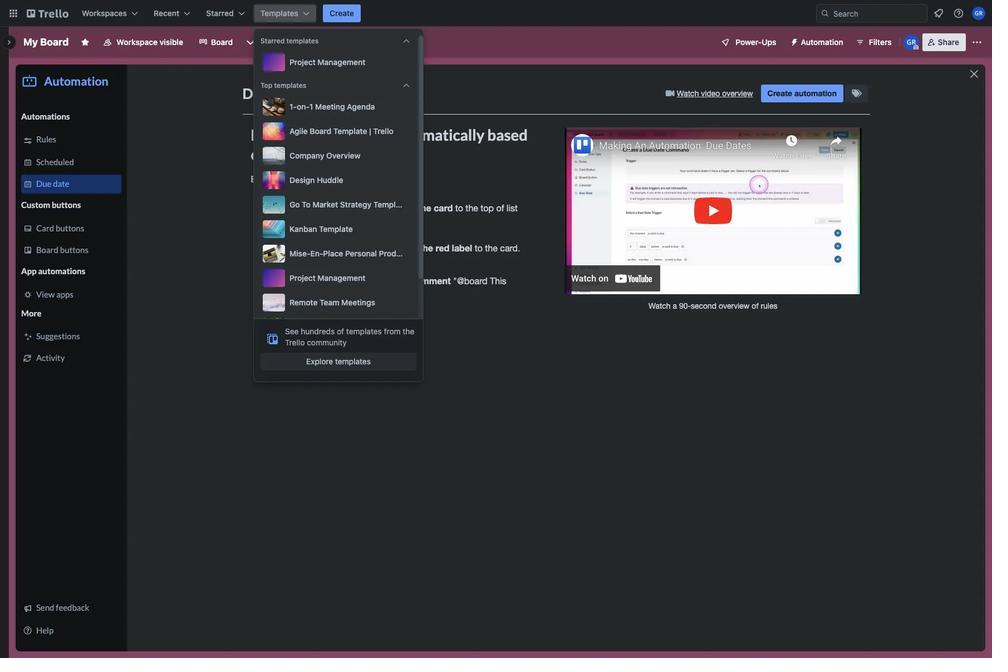 Task type: locate. For each thing, give the bounding box(es) containing it.
board right my
[[40, 36, 69, 48]]

project management button up 1-on-1 meeting agenda
[[261, 51, 412, 73]]

share button
[[922, 33, 966, 51]]

0 vertical spatial starred
[[206, 8, 234, 18]]

2 project management button from the top
[[261, 267, 412, 290]]

project management up team
[[290, 273, 365, 283]]

1 horizontal spatial trello
[[373, 126, 393, 136]]

0 horizontal spatial trello
[[285, 338, 305, 347]]

1 project from the top
[[290, 57, 316, 67]]

1 horizontal spatial greg robinson (gregrobinson96) image
[[972, 7, 985, 20]]

templates for explore templates
[[335, 357, 371, 366]]

starred
[[206, 8, 234, 18], [261, 37, 285, 45]]

2 management from the top
[[318, 273, 365, 283]]

2 project from the top
[[290, 273, 316, 283]]

1 vertical spatial project management
[[290, 273, 365, 283]]

0 vertical spatial project management button
[[261, 51, 412, 73]]

board inside button
[[310, 126, 331, 136]]

agile
[[290, 126, 308, 136]]

templates up 1- on the top
[[274, 81, 306, 90]]

1 project management button from the top
[[261, 51, 412, 73]]

management up 1-on-1 meeting agenda button
[[318, 57, 365, 67]]

0 horizontal spatial starred
[[206, 8, 234, 18]]

0 vertical spatial management
[[318, 57, 365, 67]]

open information menu image
[[953, 8, 964, 19]]

2 horizontal spatial board
[[310, 126, 331, 136]]

trello
[[373, 126, 393, 136], [285, 338, 305, 347]]

trello down see
[[285, 338, 305, 347]]

1 vertical spatial starred
[[261, 37, 285, 45]]

company overview
[[290, 151, 361, 160]]

template left |
[[333, 126, 367, 136]]

0 notifications image
[[932, 7, 945, 20]]

back to home image
[[27, 4, 68, 22]]

trello inside button
[[373, 126, 393, 136]]

collapse image
[[402, 37, 411, 46], [402, 81, 411, 90]]

project down starred templates at the left top of page
[[290, 57, 316, 67]]

1 vertical spatial greg robinson (gregrobinson96) image
[[903, 35, 919, 50]]

trello inside see hundreds of templates from the trello community
[[285, 338, 305, 347]]

company
[[290, 151, 324, 160]]

search image
[[821, 9, 830, 18]]

company overview button
[[261, 145, 412, 167]]

greg robinson (gregrobinson96) image right filters
[[903, 35, 919, 50]]

project management down starred templates at the left top of page
[[290, 57, 365, 67]]

template
[[333, 126, 367, 136], [374, 200, 407, 209], [319, 224, 353, 234]]

starred right 'customize views' image
[[261, 37, 285, 45]]

personal
[[345, 249, 377, 258]]

project up the remote
[[290, 273, 316, 283]]

community
[[307, 338, 347, 347]]

productivity
[[379, 249, 423, 258]]

project management inside menu
[[290, 273, 365, 283]]

power-
[[736, 37, 762, 47]]

en-
[[310, 249, 323, 258]]

collapse image for starred templates
[[402, 37, 411, 46]]

1-
[[290, 102, 297, 111]]

templates button
[[254, 4, 316, 22]]

management inside menu
[[318, 273, 365, 283]]

board
[[40, 36, 69, 48], [211, 37, 233, 47], [310, 126, 331, 136]]

0 vertical spatial trello
[[373, 126, 393, 136]]

2 collapse image from the top
[[402, 81, 411, 90]]

ups
[[762, 37, 776, 47]]

0 vertical spatial project
[[290, 57, 316, 67]]

templates down templates dropdown button
[[286, 37, 319, 45]]

management
[[318, 57, 365, 67], [318, 273, 365, 283]]

board left 'customize views' image
[[211, 37, 233, 47]]

templates right of
[[346, 327, 382, 336]]

project management button
[[261, 51, 412, 73], [261, 267, 412, 290]]

project management button up remote team meetings button
[[261, 267, 412, 290]]

starred for starred
[[206, 8, 234, 18]]

1 vertical spatial trello
[[285, 338, 305, 347]]

go
[[290, 200, 300, 209]]

0 vertical spatial collapse image
[[402, 37, 411, 46]]

board for my board
[[40, 36, 69, 48]]

1 vertical spatial collapse image
[[402, 81, 411, 90]]

top
[[261, 81, 272, 90]]

starred templates
[[261, 37, 319, 45]]

greg robinson (gregrobinson96) image right open information menu image
[[972, 7, 985, 20]]

1 collapse image from the top
[[402, 37, 411, 46]]

recent
[[154, 8, 179, 18]]

0 vertical spatial project management
[[290, 57, 365, 67]]

system
[[425, 249, 453, 258]]

project inside menu
[[290, 273, 316, 283]]

kanban template
[[290, 224, 353, 234]]

power-ups button
[[713, 33, 783, 51]]

my
[[23, 36, 38, 48]]

create button
[[323, 4, 361, 22]]

templates inside see hundreds of templates from the trello community
[[346, 327, 382, 336]]

switch to… image
[[8, 8, 19, 19]]

explore
[[306, 357, 333, 366]]

starred up 'board' link
[[206, 8, 234, 18]]

remote team meetings
[[290, 298, 375, 307]]

starred button
[[199, 4, 251, 22]]

workspace visible
[[117, 37, 183, 47]]

recent button
[[147, 4, 197, 22]]

filters button
[[852, 33, 895, 51]]

project management
[[290, 57, 365, 67], [290, 273, 365, 283]]

1 vertical spatial template
[[374, 200, 407, 209]]

template right strategy
[[374, 200, 407, 209]]

design huddle button
[[261, 169, 412, 192]]

of
[[337, 327, 344, 336]]

trello right |
[[373, 126, 393, 136]]

management up remote team meetings button
[[318, 273, 365, 283]]

board link
[[192, 33, 240, 51]]

meeting
[[315, 102, 345, 111]]

1 vertical spatial management
[[318, 273, 365, 283]]

mise-en-place personal productivity system button
[[261, 243, 453, 265]]

1
[[310, 102, 313, 111]]

Search field
[[830, 5, 927, 22]]

templates
[[286, 37, 319, 45], [274, 81, 306, 90], [346, 327, 382, 336], [335, 357, 371, 366]]

0 vertical spatial greg robinson (gregrobinson96) image
[[972, 7, 985, 20]]

0 horizontal spatial board
[[40, 36, 69, 48]]

collapse image for top templates
[[402, 81, 411, 90]]

1 vertical spatial project management button
[[261, 267, 412, 290]]

starred inside starred dropdown button
[[206, 8, 234, 18]]

mise-
[[290, 249, 310, 258]]

project
[[290, 57, 316, 67], [290, 273, 316, 283]]

0 horizontal spatial greg robinson (gregrobinson96) image
[[903, 35, 919, 50]]

create
[[330, 8, 354, 18]]

from
[[384, 327, 401, 336]]

1 horizontal spatial starred
[[261, 37, 285, 45]]

board inside text field
[[40, 36, 69, 48]]

1 vertical spatial project
[[290, 273, 316, 283]]

menu
[[261, 96, 453, 361]]

templates down see hundreds of templates from the trello community
[[335, 357, 371, 366]]

2 project management from the top
[[290, 273, 365, 283]]

templates for top templates
[[274, 81, 306, 90]]

templates for starred templates
[[286, 37, 319, 45]]

greg robinson (gregrobinson96) image
[[972, 7, 985, 20], [903, 35, 919, 50]]

hundreds
[[301, 327, 335, 336]]

board right the agile
[[310, 126, 331, 136]]

template down go to market strategy template button
[[319, 224, 353, 234]]

meetings
[[341, 298, 375, 307]]



Task type: describe. For each thing, give the bounding box(es) containing it.
agile board template | trello button
[[261, 120, 412, 143]]

|
[[369, 126, 371, 136]]

templates
[[260, 8, 298, 18]]

place
[[323, 249, 343, 258]]

overview
[[326, 151, 361, 160]]

share
[[938, 37, 959, 47]]

remote
[[290, 298, 318, 307]]

menu containing 1-on-1 meeting agenda
[[261, 96, 453, 361]]

agenda
[[347, 102, 375, 111]]

customize views image
[[245, 37, 256, 48]]

design
[[290, 175, 315, 185]]

mise-en-place personal productivity system
[[290, 249, 453, 258]]

workspaces button
[[75, 4, 145, 22]]

kanban template button
[[261, 218, 412, 241]]

power-ups
[[736, 37, 776, 47]]

visible
[[160, 37, 183, 47]]

1 horizontal spatial board
[[211, 37, 233, 47]]

template inside button
[[374, 200, 407, 209]]

board for agile board template | trello
[[310, 126, 331, 136]]

my board
[[23, 36, 69, 48]]

see hundreds of templates from the trello community
[[285, 327, 414, 347]]

1 project management from the top
[[290, 57, 365, 67]]

team
[[320, 298, 339, 307]]

design huddle
[[290, 175, 343, 185]]

explore templates
[[306, 357, 371, 366]]

automation
[[801, 37, 843, 47]]

primary element
[[0, 0, 992, 27]]

sm image
[[785, 33, 801, 49]]

workspaces
[[82, 8, 127, 18]]

agile board template | trello
[[290, 126, 393, 136]]

on-
[[297, 102, 310, 111]]

huddle
[[317, 175, 343, 185]]

filters
[[869, 37, 892, 47]]

kanban
[[290, 224, 317, 234]]

automation button
[[785, 33, 850, 51]]

go to market strategy template
[[290, 200, 407, 209]]

top templates
[[261, 81, 306, 90]]

the
[[403, 327, 414, 336]]

starred for starred templates
[[261, 37, 285, 45]]

1-on-1 meeting agenda
[[290, 102, 375, 111]]

2 vertical spatial template
[[319, 224, 353, 234]]

market
[[313, 200, 338, 209]]

star or unstar board image
[[81, 38, 90, 47]]

explore templates link
[[261, 353, 416, 371]]

strategy
[[340, 200, 372, 209]]

workspace visible button
[[97, 33, 190, 51]]

this member is an admin of this board. image
[[913, 45, 918, 50]]

remote team meetings button
[[261, 292, 412, 314]]

see
[[285, 327, 299, 336]]

1-on-1 meeting agenda button
[[261, 96, 412, 118]]

go to market strategy template button
[[261, 194, 412, 216]]

to
[[302, 200, 311, 209]]

Board name text field
[[18, 33, 74, 51]]

0 vertical spatial template
[[333, 126, 367, 136]]

1 management from the top
[[318, 57, 365, 67]]

workspace
[[117, 37, 158, 47]]

show menu image
[[971, 37, 983, 48]]



Task type: vqa. For each thing, say whether or not it's contained in the screenshot.
Cancel list editing "image"
no



